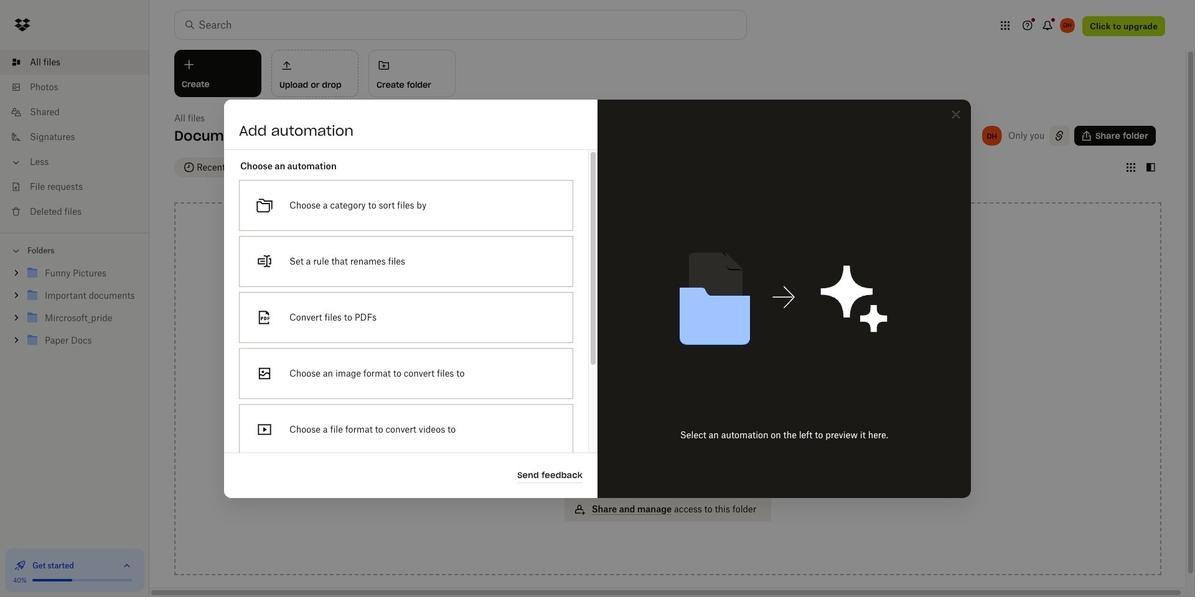 Task type: locate. For each thing, give the bounding box(es) containing it.
list item
[[0, 50, 149, 75]]

dialog
[[224, 99, 971, 572]]

group
[[0, 260, 149, 361]]

dropbox image
[[10, 12, 35, 37]]

less image
[[10, 156, 22, 169]]

list
[[0, 42, 149, 233]]



Task type: describe. For each thing, give the bounding box(es) containing it.
dirk hardpeck (you) image
[[981, 125, 1003, 147]]



Task type: vqa. For each thing, say whether or not it's contained in the screenshot.
me
no



